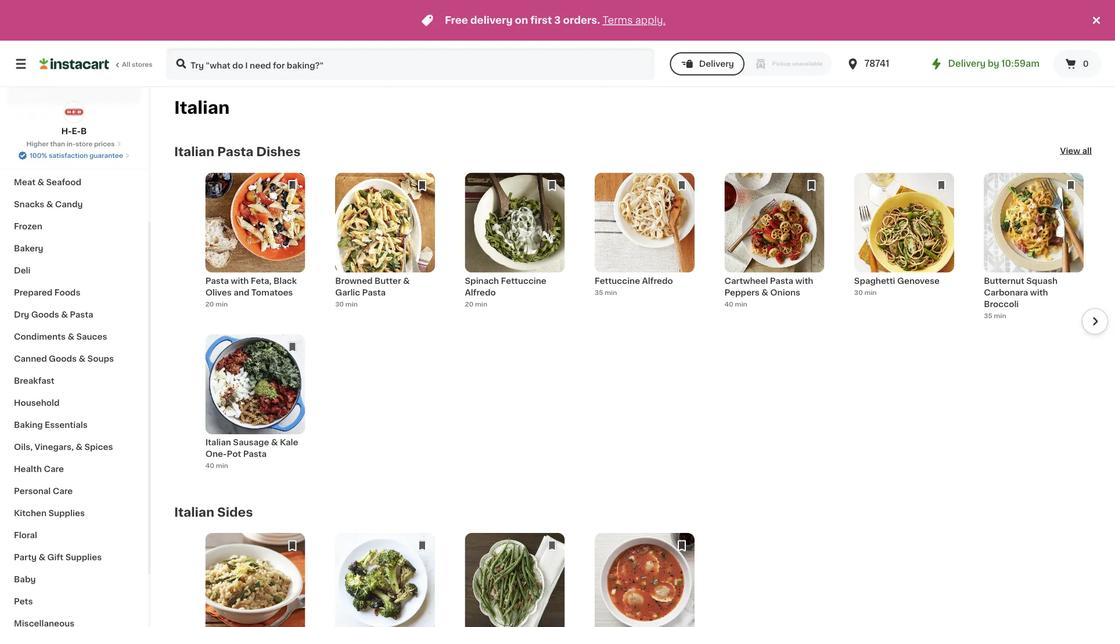Task type: describe. For each thing, give the bounding box(es) containing it.
min for browned butter & garlic pasta
[[346, 301, 358, 307]]

feta,
[[251, 277, 272, 285]]

20 min for spinach fettuccine alfredo
[[465, 301, 488, 307]]

kitchen supplies
[[14, 510, 85, 518]]

delivery
[[471, 15, 513, 25]]

with inside butternut squash carbonara with broccoli
[[1031, 288, 1049, 297]]

eggs
[[47, 134, 68, 142]]

dairy
[[14, 134, 37, 142]]

personal
[[14, 488, 51, 496]]

limited time offer region
[[0, 0, 1090, 41]]

recipe card group containing cartwheel pasta with peppers & onions
[[725, 173, 825, 316]]

baking essentials link
[[7, 414, 141, 436]]

personal care
[[14, 488, 73, 496]]

pasta inside pasta with feta, black olives and tomatoes
[[206, 277, 229, 285]]

service type group
[[670, 52, 832, 76]]

higher than in-store prices
[[26, 141, 115, 147]]

carbonara
[[985, 288, 1029, 297]]

recipe card group containing spinach fettuccine alfredo
[[465, 173, 565, 316]]

personal care link
[[7, 481, 141, 503]]

meat & seafood
[[14, 178, 81, 187]]

pets link
[[7, 591, 141, 613]]

canned
[[14, 355, 47, 363]]

condiments & sauces
[[14, 333, 107, 341]]

beverages link
[[7, 149, 141, 171]]

min for butternut squash carbonara with broccoli
[[995, 313, 1007, 319]]

spaghetti genovese
[[855, 277, 940, 285]]

guarantee
[[89, 153, 123, 159]]

condiments & sauces link
[[7, 326, 141, 348]]

black
[[274, 277, 297, 285]]

all stores
[[122, 61, 153, 68]]

party
[[14, 554, 37, 562]]

min for pasta with feta, black olives and tomatoes
[[216, 301, 228, 307]]

delivery by 10:59am link
[[930, 57, 1040, 71]]

h-
[[61, 127, 72, 135]]

italian sides
[[174, 506, 253, 519]]

kitchen
[[14, 510, 47, 518]]

seafood
[[46, 178, 81, 187]]

min for spinach fettuccine alfredo
[[475, 301, 488, 307]]

recipe card group containing browned butter & garlic pasta
[[335, 173, 435, 316]]

35 min for fettuccine alfredo
[[595, 289, 617, 296]]

candy
[[55, 200, 83, 209]]

h-e-b logo image
[[63, 101, 85, 123]]

b
[[81, 127, 87, 135]]

apply.
[[636, 15, 666, 25]]

deli
[[14, 267, 30, 275]]

& inside 'dry goods & pasta' link
[[61, 311, 68, 319]]

pasta left dishes on the top of the page
[[217, 146, 254, 158]]

frozen
[[14, 223, 42, 231]]

browned butter & garlic pasta
[[335, 277, 410, 297]]

with inside the cartwheel pasta with peppers & onions
[[796, 277, 814, 285]]

pot
[[227, 450, 241, 458]]

& inside snacks & candy link
[[46, 200, 53, 209]]

goods for canned
[[49, 355, 77, 363]]

pets
[[14, 598, 33, 606]]

sauces
[[76, 333, 107, 341]]

and
[[234, 288, 250, 297]]

with inside pasta with feta, black olives and tomatoes
[[231, 277, 249, 285]]

view all link
[[1061, 145, 1092, 159]]

oils,
[[14, 443, 33, 452]]

bakery link
[[7, 238, 141, 260]]

higher
[[26, 141, 49, 147]]

delivery button
[[670, 52, 745, 76]]

pasta inside the cartwheel pasta with peppers & onions
[[770, 277, 794, 285]]

breakfast link
[[7, 370, 141, 392]]

20 min for pasta with feta, black olives and tomatoes
[[206, 301, 228, 307]]

floral
[[14, 532, 37, 540]]

care for health care
[[44, 465, 64, 474]]

35 for fettuccine alfredo
[[595, 289, 603, 296]]

italian sausage & kale one-pot pasta
[[206, 439, 298, 458]]

40 min for cartwheel pasta with peppers & onions
[[725, 301, 748, 307]]

0 button
[[1054, 50, 1102, 78]]

& inside condiments & sauces link
[[68, 333, 74, 341]]

& inside party & gift supplies link
[[39, 554, 45, 562]]

delivery for delivery
[[699, 60, 734, 68]]

breakfast
[[14, 377, 54, 385]]

20 for pasta with feta, black olives and tomatoes
[[206, 301, 214, 307]]

canned goods & soups link
[[7, 348, 141, 370]]

terms apply. link
[[603, 15, 666, 25]]

recipe card group containing italian sausage & kale one-pot pasta
[[206, 335, 305, 478]]

& inside dairy & eggs link
[[39, 134, 45, 142]]

30 for browned butter & garlic pasta
[[335, 301, 344, 307]]

health care link
[[7, 458, 141, 481]]

delivery for delivery by 10:59am
[[949, 60, 986, 68]]

dry goods & pasta
[[14, 311, 93, 319]]

italian for italian sausage & kale one-pot pasta
[[206, 439, 231, 447]]

recipe card group containing butternut squash carbonara with broccoli
[[985, 173, 1084, 321]]

store
[[76, 141, 93, 147]]

vinegars,
[[35, 443, 74, 452]]

recipes
[[14, 90, 48, 98]]

Search field
[[167, 49, 654, 79]]

0
[[1084, 60, 1089, 68]]

view all
[[1061, 147, 1092, 155]]

care for personal care
[[53, 488, 73, 496]]

h-e-b link
[[61, 101, 87, 137]]

foods
[[54, 289, 80, 297]]

essentials
[[45, 421, 88, 429]]

fettuccine inside spinach fettuccine alfredo
[[501, 277, 547, 285]]

bakery
[[14, 245, 43, 253]]

oils, vinegars, & spices link
[[7, 436, 141, 458]]

household link
[[7, 392, 141, 414]]

& inside canned goods & soups link
[[79, 355, 86, 363]]

view
[[1061, 147, 1081, 155]]

dairy & eggs link
[[7, 127, 141, 149]]

sausage
[[233, 439, 269, 447]]

oils, vinegars, & spices
[[14, 443, 113, 452]]

in-
[[67, 141, 76, 147]]

78741
[[865, 60, 890, 68]]

produce link
[[7, 105, 141, 127]]



Task type: locate. For each thing, give the bounding box(es) containing it.
prices
[[94, 141, 115, 147]]

1 20 min from the left
[[206, 301, 228, 307]]

2 horizontal spatial with
[[1031, 288, 1049, 297]]

0 vertical spatial 35 min
[[595, 289, 617, 296]]

30 min down garlic
[[335, 301, 358, 307]]

kale
[[280, 439, 298, 447]]

& left kale
[[271, 439, 278, 447]]

0 vertical spatial 30
[[855, 289, 863, 296]]

higher than in-store prices link
[[26, 139, 122, 149]]

1 20 from the left
[[206, 301, 214, 307]]

None search field
[[166, 48, 655, 80]]

on
[[515, 15, 528, 25]]

1 horizontal spatial 40 min
[[725, 301, 748, 307]]

prepared foods link
[[7, 282, 141, 304]]

min down spinach
[[475, 301, 488, 307]]

0 vertical spatial care
[[44, 465, 64, 474]]

terms
[[603, 15, 633, 25]]

100% satisfaction guarantee
[[30, 153, 123, 159]]

& inside meat & seafood link
[[37, 178, 44, 187]]

italian
[[174, 99, 230, 116], [174, 146, 214, 158], [206, 439, 231, 447], [174, 506, 214, 519]]

snacks & candy
[[14, 200, 83, 209]]

& right meat at top
[[37, 178, 44, 187]]

recipe card group containing pasta with feta, black olives and tomatoes
[[206, 173, 305, 316]]

1 horizontal spatial 30 min
[[855, 289, 877, 296]]

10:59am
[[1002, 60, 1040, 68]]

recipe card group containing spaghetti genovese
[[855, 173, 955, 316]]

0 horizontal spatial alfredo
[[465, 288, 496, 297]]

snacks
[[14, 200, 44, 209]]

butternut
[[985, 277, 1025, 285]]

1 horizontal spatial with
[[796, 277, 814, 285]]

40 min down one-
[[206, 463, 228, 469]]

baking essentials
[[14, 421, 88, 429]]

2 20 from the left
[[465, 301, 474, 307]]

& inside the cartwheel pasta with peppers & onions
[[762, 288, 769, 297]]

20 min down olives in the top of the page
[[206, 301, 228, 307]]

party & gift supplies link
[[7, 547, 141, 569]]

pasta up onions
[[770, 277, 794, 285]]

1 vertical spatial 30
[[335, 301, 344, 307]]

40 min for italian sausage & kale one-pot pasta
[[206, 463, 228, 469]]

& left spices on the left of page
[[76, 443, 83, 452]]

& down foods
[[61, 311, 68, 319]]

40 min
[[725, 301, 748, 307], [206, 463, 228, 469]]

20 for spinach fettuccine alfredo
[[465, 301, 474, 307]]

recipe card group containing fettuccine alfredo
[[595, 173, 695, 316]]

1 horizontal spatial 30
[[855, 289, 863, 296]]

0 horizontal spatial 35 min
[[595, 289, 617, 296]]

pasta down prepared foods link
[[70, 311, 93, 319]]

40 down one-
[[206, 463, 214, 469]]

35 min for butternut squash carbonara with broccoli
[[985, 313, 1007, 319]]

broccoli
[[985, 300, 1019, 308]]

meat & seafood link
[[7, 171, 141, 194]]

30 min
[[855, 289, 877, 296], [335, 301, 358, 307]]

1 horizontal spatial 20 min
[[465, 301, 488, 307]]

0 vertical spatial 35
[[595, 289, 603, 296]]

0 vertical spatial 30 min
[[855, 289, 877, 296]]

spinach fettuccine alfredo
[[465, 277, 547, 297]]

fettuccine
[[501, 277, 547, 285], [595, 277, 640, 285]]

care down vinegars,
[[44, 465, 64, 474]]

by
[[988, 60, 1000, 68]]

onions
[[771, 288, 801, 297]]

pasta inside italian sausage & kale one-pot pasta
[[243, 450, 267, 458]]

1 vertical spatial 35 min
[[985, 313, 1007, 319]]

0 horizontal spatial delivery
[[699, 60, 734, 68]]

& left eggs in the left top of the page
[[39, 134, 45, 142]]

30 min for browned butter & garlic pasta
[[335, 301, 358, 307]]

min down the fettuccine alfredo
[[605, 289, 617, 296]]

35 for butternut squash carbonara with broccoli
[[985, 313, 993, 319]]

min down olives in the top of the page
[[216, 301, 228, 307]]

baking
[[14, 421, 43, 429]]

frozen link
[[7, 216, 141, 238]]

1 horizontal spatial fettuccine
[[595, 277, 640, 285]]

0 horizontal spatial 30
[[335, 301, 344, 307]]

40 for cartwheel pasta with peppers & onions
[[725, 301, 734, 307]]

30 min down spaghetti
[[855, 289, 877, 296]]

1 vertical spatial 40
[[206, 463, 214, 469]]

health
[[14, 465, 42, 474]]

0 horizontal spatial 40 min
[[206, 463, 228, 469]]

0 vertical spatial 40 min
[[725, 301, 748, 307]]

with up onions
[[796, 277, 814, 285]]

0 horizontal spatial 20 min
[[206, 301, 228, 307]]

& left sauces
[[68, 333, 74, 341]]

cartwheel pasta with peppers & onions
[[725, 277, 814, 297]]

30 down spaghetti
[[855, 289, 863, 296]]

100% satisfaction guarantee button
[[18, 149, 130, 160]]

1 horizontal spatial 35
[[985, 313, 993, 319]]

free delivery on first 3 orders. terms apply.
[[445, 15, 666, 25]]

with up and
[[231, 277, 249, 285]]

0 horizontal spatial 40
[[206, 463, 214, 469]]

goods inside canned goods & soups link
[[49, 355, 77, 363]]

dry
[[14, 311, 29, 319]]

min down spaghetti
[[865, 289, 877, 296]]

care
[[44, 465, 64, 474], [53, 488, 73, 496]]

30 min for spaghetti genovese
[[855, 289, 877, 296]]

browned
[[335, 277, 373, 285]]

0 horizontal spatial 30 min
[[335, 301, 358, 307]]

min down broccoli
[[995, 313, 1007, 319]]

alfredo inside spinach fettuccine alfredo
[[465, 288, 496, 297]]

& left 'gift'
[[39, 554, 45, 562]]

& inside 'oils, vinegars, & spices' link
[[76, 443, 83, 452]]

party & gift supplies
[[14, 554, 102, 562]]

0 vertical spatial 40
[[725, 301, 734, 307]]

dry goods & pasta link
[[7, 304, 141, 326]]

1 fettuccine from the left
[[501, 277, 547, 285]]

pasta
[[217, 146, 254, 158], [206, 277, 229, 285], [770, 277, 794, 285], [362, 288, 386, 297], [70, 311, 93, 319], [243, 450, 267, 458]]

spices
[[85, 443, 113, 452]]

1 vertical spatial alfredo
[[465, 288, 496, 297]]

genovese
[[898, 277, 940, 285]]

dishes
[[256, 146, 301, 158]]

supplies down "personal care" link
[[48, 510, 85, 518]]

min for spaghetti genovese
[[865, 289, 877, 296]]

prepared foods
[[14, 289, 80, 297]]

40 min down peppers
[[725, 301, 748, 307]]

30 for spaghetti genovese
[[855, 289, 863, 296]]

& inside 'browned butter & garlic pasta'
[[403, 277, 410, 285]]

35 min down the fettuccine alfredo
[[595, 289, 617, 296]]

pasta up olives in the top of the page
[[206, 277, 229, 285]]

& inside italian sausage & kale one-pot pasta
[[271, 439, 278, 447]]

dairy & eggs
[[14, 134, 68, 142]]

40 for italian sausage & kale one-pot pasta
[[206, 463, 214, 469]]

produce
[[14, 112, 49, 120]]

min down garlic
[[346, 301, 358, 307]]

40 down peppers
[[725, 301, 734, 307]]

2 20 min from the left
[[465, 301, 488, 307]]

canned goods & soups
[[14, 355, 114, 363]]

meat
[[14, 178, 35, 187]]

all
[[1083, 147, 1092, 155]]

supplies up baby link
[[65, 554, 102, 562]]

gift
[[47, 554, 63, 562]]

0 horizontal spatial 20
[[206, 301, 214, 307]]

35
[[595, 289, 603, 296], [985, 313, 993, 319]]

italian for italian pasta dishes
[[174, 146, 214, 158]]

20 down spinach
[[465, 301, 474, 307]]

sides
[[217, 506, 253, 519]]

italian pasta dishes
[[174, 146, 301, 158]]

0 vertical spatial alfredo
[[642, 277, 673, 285]]

condiments
[[14, 333, 66, 341]]

0 horizontal spatial fettuccine
[[501, 277, 547, 285]]

& left "soups"
[[79, 355, 86, 363]]

2 fettuccine from the left
[[595, 277, 640, 285]]

1 horizontal spatial 40
[[725, 301, 734, 307]]

0 horizontal spatial 35
[[595, 289, 603, 296]]

20
[[206, 301, 214, 307], [465, 301, 474, 307]]

spaghetti
[[855, 277, 896, 285]]

pasta down butter
[[362, 288, 386, 297]]

& right butter
[[403, 277, 410, 285]]

0 horizontal spatial with
[[231, 277, 249, 285]]

italian inside italian sausage & kale one-pot pasta
[[206, 439, 231, 447]]

goods for dry
[[31, 311, 59, 319]]

italian for italian sides
[[174, 506, 214, 519]]

20 down olives in the top of the page
[[206, 301, 214, 307]]

1 vertical spatial 35
[[985, 313, 993, 319]]

1 vertical spatial supplies
[[65, 554, 102, 562]]

35 down the fettuccine alfredo
[[595, 289, 603, 296]]

italian for italian
[[174, 99, 230, 116]]

min for italian sausage & kale one-pot pasta
[[216, 463, 228, 469]]

1 vertical spatial 40 min
[[206, 463, 228, 469]]

with down squash
[[1031, 288, 1049, 297]]

all
[[122, 61, 130, 68]]

min for fettuccine alfredo
[[605, 289, 617, 296]]

e-
[[72, 127, 81, 135]]

min down one-
[[216, 463, 228, 469]]

1 vertical spatial goods
[[49, 355, 77, 363]]

20 min down spinach
[[465, 301, 488, 307]]

all stores link
[[40, 48, 153, 80]]

30 down garlic
[[335, 301, 344, 307]]

first
[[531, 15, 552, 25]]

0 vertical spatial supplies
[[48, 510, 85, 518]]

goods down condiments & sauces
[[49, 355, 77, 363]]

recipe card group
[[206, 173, 305, 316], [335, 173, 435, 316], [465, 173, 565, 316], [595, 173, 695, 316], [725, 173, 825, 316], [855, 173, 955, 316], [985, 173, 1084, 321], [206, 335, 305, 478], [206, 533, 305, 628], [335, 533, 435, 628], [465, 533, 565, 628], [595, 533, 695, 628]]

min down peppers
[[735, 301, 748, 307]]

kitchen supplies link
[[7, 503, 141, 525]]

pasta inside 'browned butter & garlic pasta'
[[362, 288, 386, 297]]

baby
[[14, 576, 36, 584]]

35 min down broccoli
[[985, 313, 1007, 319]]

& left candy
[[46, 200, 53, 209]]

care up the kitchen supplies link
[[53, 488, 73, 496]]

1 vertical spatial 30 min
[[335, 301, 358, 307]]

35 down broccoli
[[985, 313, 993, 319]]

item carousel region
[[174, 173, 1109, 478]]

deli link
[[7, 260, 141, 282]]

& left onions
[[762, 288, 769, 297]]

goods down prepared foods
[[31, 311, 59, 319]]

butternut squash carbonara with broccoli
[[985, 277, 1058, 308]]

&
[[39, 134, 45, 142], [37, 178, 44, 187], [46, 200, 53, 209], [403, 277, 410, 285], [762, 288, 769, 297], [61, 311, 68, 319], [68, 333, 74, 341], [79, 355, 86, 363], [271, 439, 278, 447], [76, 443, 83, 452], [39, 554, 45, 562]]

instacart logo image
[[40, 57, 109, 71]]

min for cartwheel pasta with peppers & onions
[[735, 301, 748, 307]]

1 vertical spatial care
[[53, 488, 73, 496]]

0 vertical spatial goods
[[31, 311, 59, 319]]

h-e-b
[[61, 127, 87, 135]]

1 horizontal spatial 35 min
[[985, 313, 1007, 319]]

1 horizontal spatial delivery
[[949, 60, 986, 68]]

baby link
[[7, 569, 141, 591]]

goods
[[31, 311, 59, 319], [49, 355, 77, 363]]

pasta down the sausage
[[243, 450, 267, 458]]

health care
[[14, 465, 64, 474]]

3
[[555, 15, 561, 25]]

1 horizontal spatial alfredo
[[642, 277, 673, 285]]

delivery
[[949, 60, 986, 68], [699, 60, 734, 68]]

free
[[445, 15, 468, 25]]

delivery inside button
[[699, 60, 734, 68]]

garlic
[[335, 288, 360, 297]]

1 horizontal spatial 20
[[465, 301, 474, 307]]

orders.
[[563, 15, 600, 25]]

goods inside 'dry goods & pasta' link
[[31, 311, 59, 319]]



Task type: vqa. For each thing, say whether or not it's contained in the screenshot.
Dishes
yes



